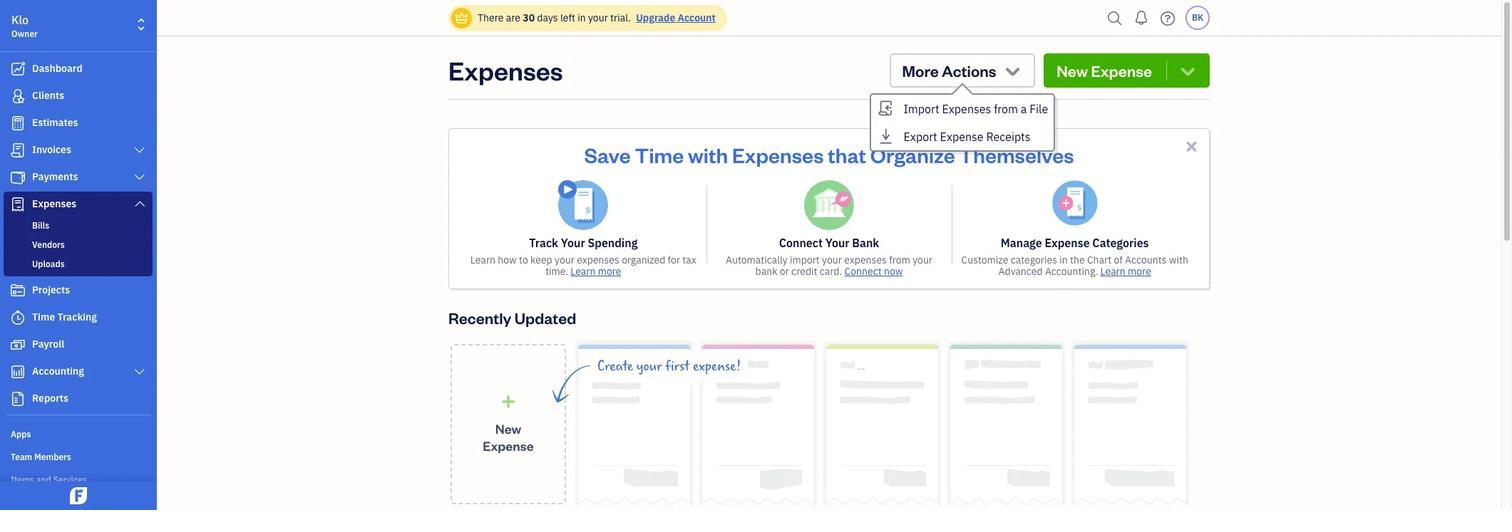 Task type: vqa. For each thing, say whether or not it's contained in the screenshot.
left time
yes



Task type: locate. For each thing, give the bounding box(es) containing it.
new right chevrondown icon
[[1057, 61, 1088, 81]]

learn more for spending
[[571, 265, 622, 278]]

track your spending image
[[559, 180, 609, 230]]

2 horizontal spatial learn
[[1101, 265, 1126, 278]]

bills link
[[6, 218, 150, 235]]

credit
[[792, 265, 818, 278]]

1 vertical spatial connect
[[845, 265, 882, 278]]

learn
[[471, 254, 496, 267], [571, 265, 596, 278], [1101, 265, 1126, 278]]

1 vertical spatial in
[[1060, 254, 1068, 267]]

1 horizontal spatial new expense
[[1057, 61, 1152, 81]]

0 vertical spatial connect
[[779, 236, 823, 250]]

0 vertical spatial new expense
[[1057, 61, 1152, 81]]

payroll link
[[4, 332, 153, 358]]

in left the
[[1060, 254, 1068, 267]]

chevron large down image for accounting
[[133, 367, 146, 378]]

new
[[1057, 61, 1088, 81], [495, 420, 521, 437]]

30
[[523, 11, 535, 24]]

now
[[884, 265, 903, 278]]

0 horizontal spatial from
[[889, 254, 911, 267]]

1 horizontal spatial learn
[[571, 265, 596, 278]]

report image
[[9, 392, 26, 406]]

timer image
[[9, 311, 26, 325]]

from
[[994, 102, 1018, 116], [889, 254, 911, 267]]

new down plus icon
[[495, 420, 521, 437]]

with
[[688, 141, 728, 168], [1169, 254, 1189, 267]]

0 vertical spatial chevron large down image
[[133, 172, 146, 183]]

your up automatically import your expenses from your bank or credit card.
[[826, 236, 850, 250]]

left
[[560, 11, 575, 24]]

chevrondown image
[[1003, 61, 1023, 81]]

estimates link
[[4, 111, 153, 136]]

1 vertical spatial new expense
[[483, 420, 534, 454]]

learn for track your spending
[[571, 265, 596, 278]]

team members
[[11, 452, 71, 463]]

expenses
[[449, 53, 563, 87], [942, 102, 991, 116], [732, 141, 824, 168], [32, 198, 76, 210]]

recently
[[449, 308, 512, 328]]

in
[[578, 11, 586, 24], [1060, 254, 1068, 267]]

categories
[[1011, 254, 1058, 267]]

team
[[11, 452, 32, 463]]

expense down plus icon
[[483, 437, 534, 454]]

trial.
[[610, 11, 631, 24]]

1 horizontal spatial expenses
[[844, 254, 887, 267]]

time right save
[[635, 141, 684, 168]]

time inside main element
[[32, 311, 55, 324]]

go to help image
[[1157, 7, 1179, 29]]

0 vertical spatial in
[[578, 11, 586, 24]]

chevron large down image
[[133, 172, 146, 183], [133, 198, 146, 210], [133, 367, 146, 378]]

new expense inside button
[[1057, 61, 1152, 81]]

0 horizontal spatial new
[[495, 420, 521, 437]]

new expense down search icon
[[1057, 61, 1152, 81]]

import expenses from a file
[[904, 102, 1048, 116]]

bk
[[1192, 12, 1204, 23]]

1 vertical spatial from
[[889, 254, 911, 267]]

your for connect
[[826, 236, 850, 250]]

1 expenses from the left
[[577, 254, 620, 267]]

or
[[780, 265, 789, 278]]

export expense receipts
[[904, 130, 1031, 144]]

1 your from the left
[[561, 236, 585, 250]]

learn left the how at the left
[[471, 254, 496, 267]]

more right of in the right of the page
[[1128, 265, 1152, 278]]

0 horizontal spatial learn more
[[571, 265, 622, 278]]

0 vertical spatial new
[[1057, 61, 1088, 81]]

2 your from the left
[[826, 236, 850, 250]]

estimate image
[[9, 116, 26, 131]]

2 vertical spatial chevron large down image
[[133, 367, 146, 378]]

1 learn more from the left
[[571, 265, 622, 278]]

new expense down plus icon
[[483, 420, 534, 454]]

apps
[[11, 429, 31, 440]]

in right left
[[578, 11, 586, 24]]

items and services image
[[11, 474, 153, 486]]

new expense button
[[1044, 53, 1210, 88]]

expenses inside main element
[[32, 198, 76, 210]]

actions
[[942, 61, 997, 81]]

learn right 'time.' on the bottom left of the page
[[571, 265, 596, 278]]

your for track
[[561, 236, 585, 250]]

1 chevron large down image from the top
[[133, 172, 146, 183]]

chevron large down image inside accounting link
[[133, 367, 146, 378]]

expenses up bills
[[32, 198, 76, 210]]

learn down categories
[[1101, 265, 1126, 278]]

0 horizontal spatial time
[[32, 311, 55, 324]]

0 horizontal spatial learn
[[471, 254, 496, 267]]

keep
[[531, 254, 552, 267]]

organize
[[871, 141, 955, 168]]

new expense
[[1057, 61, 1152, 81], [483, 420, 534, 454]]

from left a
[[994, 102, 1018, 116]]

updated
[[515, 308, 576, 328]]

1 vertical spatial chevron large down image
[[133, 198, 146, 210]]

expenses up export expense receipts "link"
[[942, 102, 991, 116]]

chevron large down image for expenses
[[133, 198, 146, 210]]

2 chevron large down image from the top
[[133, 198, 146, 210]]

chevrondown image
[[1178, 61, 1198, 81]]

chevron large down image inside payments link
[[133, 172, 146, 183]]

your down connect your bank at the top right
[[822, 254, 842, 267]]

connect your bank
[[779, 236, 879, 250]]

0 vertical spatial from
[[994, 102, 1018, 116]]

your up learn how to keep your expenses organized for tax time.
[[561, 236, 585, 250]]

1 horizontal spatial more
[[1128, 265, 1152, 278]]

your
[[561, 236, 585, 250], [826, 236, 850, 250]]

2 learn more from the left
[[1101, 265, 1152, 278]]

invoices
[[32, 143, 71, 156]]

expenses inside learn how to keep your expenses organized for tax time.
[[577, 254, 620, 267]]

expenses down bank
[[844, 254, 887, 267]]

vendors
[[32, 240, 65, 250]]

more down the spending
[[598, 265, 622, 278]]

dashboard image
[[9, 62, 26, 76]]

expense down search icon
[[1091, 61, 1152, 81]]

expense inside button
[[1091, 61, 1152, 81]]

1 more from the left
[[598, 265, 622, 278]]

reports
[[32, 392, 68, 405]]

chart image
[[9, 365, 26, 379]]

1 horizontal spatial time
[[635, 141, 684, 168]]

reports link
[[4, 387, 153, 412]]

track
[[529, 236, 558, 250]]

invoices link
[[4, 138, 153, 163]]

new expense link
[[451, 344, 566, 505]]

2 more from the left
[[1128, 265, 1152, 278]]

0 horizontal spatial with
[[688, 141, 728, 168]]

time tracking
[[32, 311, 97, 324]]

your right 'keep' on the left of page
[[555, 254, 575, 267]]

are
[[506, 11, 521, 24]]

the
[[1070, 254, 1085, 267]]

0 horizontal spatial expenses
[[577, 254, 620, 267]]

how
[[498, 254, 517, 267]]

0 horizontal spatial your
[[561, 236, 585, 250]]

dashboard
[[32, 62, 82, 75]]

0 horizontal spatial connect
[[779, 236, 823, 250]]

account
[[678, 11, 716, 24]]

learn more for categories
[[1101, 265, 1152, 278]]

0 vertical spatial with
[[688, 141, 728, 168]]

upgrade account link
[[633, 11, 716, 24]]

crown image
[[454, 10, 469, 25]]

your left trial.
[[588, 11, 608, 24]]

1 horizontal spatial connect
[[845, 265, 882, 278]]

connect down bank
[[845, 265, 882, 278]]

expenses down are
[[449, 53, 563, 87]]

file
[[1030, 102, 1048, 116]]

learn more down track your spending
[[571, 265, 622, 278]]

for
[[668, 254, 680, 267]]

0 horizontal spatial more
[[598, 265, 622, 278]]

connect up the import
[[779, 236, 823, 250]]

expense down import expenses from a file button
[[940, 130, 984, 144]]

accounting link
[[4, 359, 153, 385]]

learn more down categories
[[1101, 265, 1152, 278]]

from right card.
[[889, 254, 911, 267]]

expenses
[[577, 254, 620, 267], [844, 254, 887, 267]]

1 vertical spatial with
[[1169, 254, 1189, 267]]

1 horizontal spatial in
[[1060, 254, 1068, 267]]

connect
[[779, 236, 823, 250], [845, 265, 882, 278]]

1 vertical spatial time
[[32, 311, 55, 324]]

from inside automatically import your expenses from your bank or credit card.
[[889, 254, 911, 267]]

automatically import your expenses from your bank or credit card.
[[726, 254, 933, 278]]

3 chevron large down image from the top
[[133, 367, 146, 378]]

2 expenses from the left
[[844, 254, 887, 267]]

with inside "customize categories in the chart of accounts with advanced accounting."
[[1169, 254, 1189, 267]]

accounting.
[[1045, 265, 1098, 278]]

1 horizontal spatial new
[[1057, 61, 1088, 81]]

estimates
[[32, 116, 78, 129]]

your right the now at the right
[[913, 254, 933, 267]]

import
[[790, 254, 820, 267]]

clients link
[[4, 83, 153, 109]]

more for categories
[[1128, 265, 1152, 278]]

1 horizontal spatial learn more
[[1101, 265, 1152, 278]]

tax
[[683, 254, 697, 267]]

1 horizontal spatial from
[[994, 102, 1018, 116]]

customize categories in the chart of accounts with advanced accounting.
[[962, 254, 1189, 278]]

time
[[635, 141, 684, 168], [32, 311, 55, 324]]

expenses down the spending
[[577, 254, 620, 267]]

invoice image
[[9, 143, 26, 158]]

0 vertical spatial time
[[635, 141, 684, 168]]

spending
[[588, 236, 638, 250]]

time right timer icon
[[32, 311, 55, 324]]

first
[[665, 359, 690, 375]]

expense
[[1091, 61, 1152, 81], [940, 130, 984, 144], [1045, 236, 1090, 250], [483, 437, 534, 454]]

uploads link
[[6, 256, 150, 273]]

1 horizontal spatial with
[[1169, 254, 1189, 267]]

1 horizontal spatial your
[[826, 236, 850, 250]]



Task type: describe. For each thing, give the bounding box(es) containing it.
save
[[584, 141, 631, 168]]

more
[[902, 61, 939, 81]]

0 horizontal spatial in
[[578, 11, 586, 24]]

that
[[828, 141, 866, 168]]

manage expense categories
[[1001, 236, 1149, 250]]

your inside learn how to keep your expenses organized for tax time.
[[555, 254, 575, 267]]

categories
[[1093, 236, 1149, 250]]

bk button
[[1186, 6, 1210, 30]]

days
[[537, 11, 558, 24]]

expenses inside automatically import your expenses from your bank or credit card.
[[844, 254, 887, 267]]

freshbooks image
[[67, 488, 90, 505]]

money image
[[9, 338, 26, 352]]

your left first
[[637, 359, 662, 375]]

time tracking link
[[4, 305, 153, 331]]

uploads
[[32, 259, 65, 270]]

project image
[[9, 284, 26, 298]]

advanced
[[999, 265, 1043, 278]]

new expense button
[[1044, 53, 1210, 88]]

0 horizontal spatial new expense
[[483, 420, 534, 454]]

from inside button
[[994, 102, 1018, 116]]

owner
[[11, 29, 38, 39]]

learn for manage expense categories
[[1101, 265, 1126, 278]]

export
[[904, 130, 938, 144]]

new inside button
[[1057, 61, 1088, 81]]

manage
[[1001, 236, 1042, 250]]

upgrade
[[636, 11, 676, 24]]

recently updated
[[449, 308, 576, 328]]

themselves
[[959, 141, 1074, 168]]

of
[[1114, 254, 1123, 267]]

plus image
[[500, 395, 517, 409]]

connect your bank image
[[804, 180, 854, 230]]

expenses inside button
[[942, 102, 991, 116]]

time.
[[546, 265, 568, 278]]

receipts
[[987, 130, 1031, 144]]

bank
[[756, 265, 778, 278]]

expenses left that
[[732, 141, 824, 168]]

learn how to keep your expenses organized for tax time.
[[471, 254, 697, 278]]

more actions
[[902, 61, 997, 81]]

customize
[[962, 254, 1009, 267]]

klo
[[11, 13, 29, 27]]

team members link
[[4, 446, 153, 468]]

accounting
[[32, 365, 84, 378]]

create your first expense!
[[598, 359, 741, 375]]

client image
[[9, 89, 26, 103]]

accounts
[[1125, 254, 1167, 267]]

create
[[598, 359, 633, 375]]

import expenses from a file button
[[871, 95, 1054, 123]]

expense image
[[9, 198, 26, 212]]

main element
[[0, 0, 203, 511]]

payroll
[[32, 338, 64, 351]]

1 vertical spatial new
[[495, 420, 521, 437]]

vendors link
[[6, 237, 150, 254]]

payment image
[[9, 170, 26, 185]]

card.
[[820, 265, 842, 278]]

projects link
[[4, 278, 153, 304]]

there
[[478, 11, 504, 24]]

chevron large down image for payments
[[133, 172, 146, 183]]

save time with expenses that organize themselves
[[584, 141, 1074, 168]]

manage expense categories image
[[1052, 180, 1098, 226]]

connect for connect now
[[845, 265, 882, 278]]

projects
[[32, 284, 70, 297]]

connect for connect your bank
[[779, 236, 823, 250]]

expenses link
[[4, 192, 153, 218]]

payments link
[[4, 165, 153, 190]]

import
[[904, 102, 940, 116]]

notifications image
[[1130, 4, 1153, 32]]

connect now
[[845, 265, 903, 278]]

dashboard link
[[4, 56, 153, 82]]

members
[[34, 452, 71, 463]]

chart
[[1087, 254, 1112, 267]]

track your spending
[[529, 236, 638, 250]]

clients
[[32, 89, 64, 102]]

automatically
[[726, 254, 788, 267]]

expense up the
[[1045, 236, 1090, 250]]

export expense receipts link
[[871, 123, 1054, 150]]

more actions button
[[890, 53, 1036, 88]]

there are 30 days left in your trial. upgrade account
[[478, 11, 716, 24]]

a
[[1021, 102, 1027, 116]]

chevron large down image
[[133, 145, 146, 156]]

organized
[[622, 254, 666, 267]]

to
[[519, 254, 528, 267]]

bank
[[852, 236, 879, 250]]

in inside "customize categories in the chart of accounts with advanced accounting."
[[1060, 254, 1068, 267]]

search image
[[1104, 7, 1127, 29]]

expense!
[[693, 359, 741, 375]]

close image
[[1184, 138, 1200, 155]]

more for spending
[[598, 265, 622, 278]]

bills
[[32, 220, 49, 231]]

apps link
[[4, 424, 153, 445]]

learn inside learn how to keep your expenses organized for tax time.
[[471, 254, 496, 267]]

klo owner
[[11, 13, 38, 39]]

expense inside "link"
[[940, 130, 984, 144]]

payments
[[32, 170, 78, 183]]



